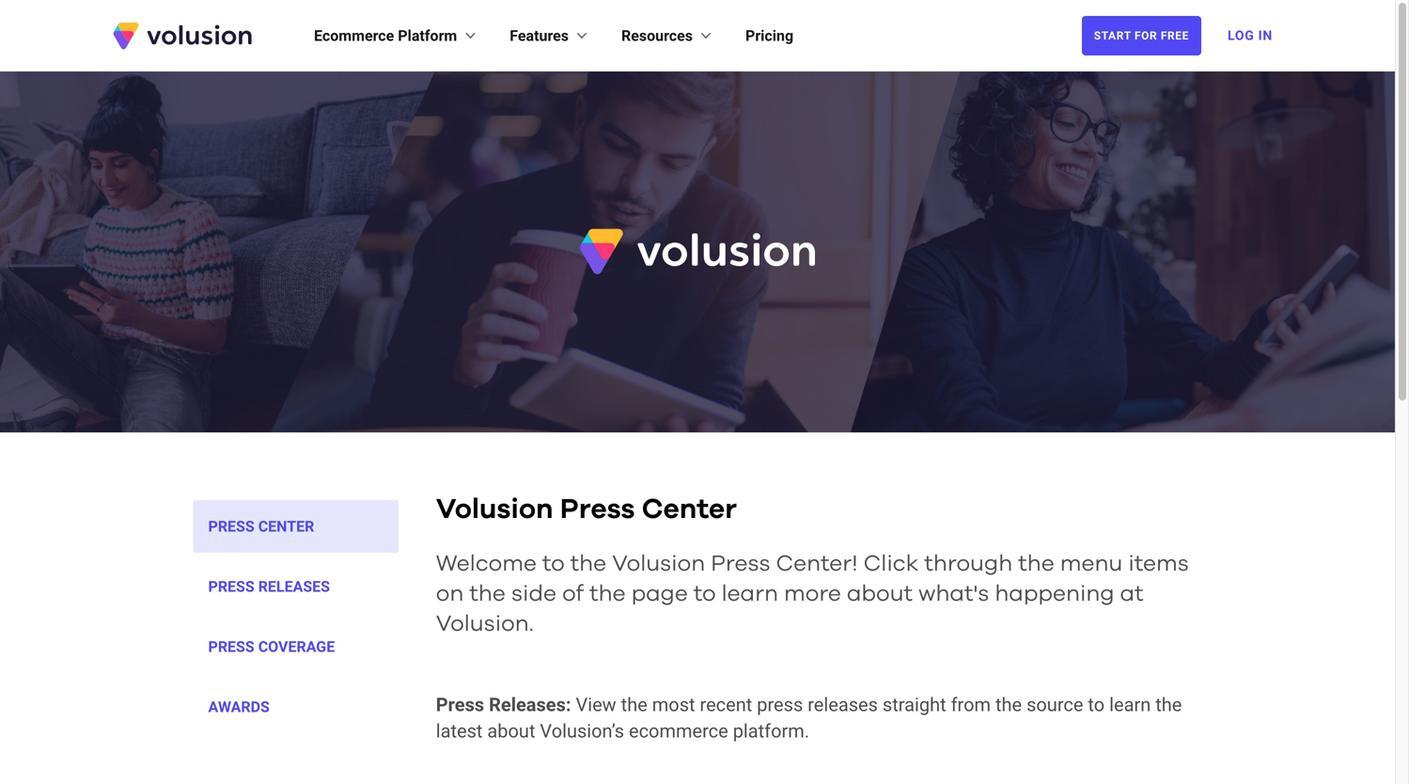 Task type: vqa. For each thing, say whether or not it's contained in the screenshot.
thanks
no



Task type: locate. For each thing, give the bounding box(es) containing it.
center up "page"
[[642, 496, 737, 524]]

straight
[[883, 694, 946, 716]]

volusion up welcome at the left bottom of the page
[[436, 496, 553, 524]]

releases:
[[489, 694, 571, 716]]

the
[[570, 553, 607, 575], [1019, 553, 1055, 575], [470, 583, 506, 606], [590, 583, 626, 606], [621, 694, 648, 716], [996, 694, 1022, 716], [1156, 694, 1182, 716]]

0 vertical spatial learn
[[722, 583, 779, 606]]

1 vertical spatial volusion
[[612, 553, 705, 575]]

2 horizontal spatial to
[[1088, 694, 1105, 716]]

press hero image image
[[580, 229, 815, 275]]

volusion.
[[436, 613, 534, 636]]

more
[[784, 583, 841, 606]]

to up of on the left
[[543, 553, 565, 575]]

press center link
[[193, 500, 398, 553]]

press up "latest"
[[436, 694, 484, 716]]

0 horizontal spatial volusion
[[436, 496, 553, 524]]

press up press releases
[[208, 518, 255, 535]]

press releases link
[[193, 560, 398, 613]]

to right source
[[1088, 694, 1105, 716]]

to
[[543, 553, 565, 575], [694, 583, 716, 606], [1088, 694, 1105, 716]]

press inside welcome to the volusion press center! click through the menu items on the side of the page to learn more about what's happening at volusion.
[[711, 553, 771, 575]]

in
[[1259, 28, 1273, 43]]

volusion inside welcome to the volusion press center! click through the menu items on the side of the page to learn more about what's happening at volusion.
[[612, 553, 705, 575]]

press left center! at the right
[[711, 553, 771, 575]]

platform.
[[733, 720, 810, 742]]

press coverage
[[208, 638, 335, 656]]

features button
[[510, 24, 591, 47]]

0 vertical spatial about
[[847, 583, 913, 606]]

0 vertical spatial volusion
[[436, 496, 553, 524]]

press up the awards
[[208, 638, 255, 656]]

about down click
[[847, 583, 913, 606]]

1 vertical spatial about
[[487, 720, 535, 742]]

menu
[[1060, 553, 1123, 575]]

press center
[[208, 518, 314, 535]]

1 horizontal spatial about
[[847, 583, 913, 606]]

center
[[642, 496, 737, 524], [258, 518, 314, 535]]

releases
[[808, 694, 878, 716]]

learn right source
[[1110, 694, 1151, 716]]

press left releases
[[208, 578, 255, 596]]

through
[[925, 553, 1013, 575]]

1 horizontal spatial volusion
[[612, 553, 705, 575]]

0 horizontal spatial about
[[487, 720, 535, 742]]

pricing link
[[746, 24, 794, 47]]

awards link
[[193, 681, 398, 733]]

1 vertical spatial to
[[694, 583, 716, 606]]

0 horizontal spatial learn
[[722, 583, 779, 606]]

ecommerce platform button
[[314, 24, 480, 47]]

ecommerce
[[314, 27, 394, 45]]

1 vertical spatial learn
[[1110, 694, 1151, 716]]

latest
[[436, 720, 483, 742]]

2 vertical spatial to
[[1088, 694, 1105, 716]]

about down the press releases:
[[487, 720, 535, 742]]

press
[[560, 496, 635, 524], [208, 518, 255, 535], [711, 553, 771, 575], [208, 578, 255, 596], [208, 638, 255, 656], [436, 694, 484, 716]]

0 horizontal spatial to
[[543, 553, 565, 575]]

about inside view the most recent press releases straight from the source to learn the latest about volusion's ecommerce platform.
[[487, 720, 535, 742]]

center up releases
[[258, 518, 314, 535]]

press up of on the left
[[560, 496, 635, 524]]

learn left "more"
[[722, 583, 779, 606]]

volusion up "page"
[[612, 553, 705, 575]]

happening
[[995, 583, 1115, 606]]

about
[[847, 583, 913, 606], [487, 720, 535, 742]]

recent
[[700, 694, 752, 716]]

1 horizontal spatial learn
[[1110, 694, 1151, 716]]

learn
[[722, 583, 779, 606], [1110, 694, 1151, 716]]

volusion
[[436, 496, 553, 524], [612, 553, 705, 575]]

press coverage link
[[193, 621, 398, 673]]

0 horizontal spatial center
[[258, 518, 314, 535]]

resources
[[622, 27, 693, 45]]

1 horizontal spatial to
[[694, 583, 716, 606]]

what's
[[919, 583, 989, 606]]

to right "page"
[[694, 583, 716, 606]]

at
[[1120, 583, 1144, 606]]

press releases
[[208, 578, 330, 596]]

about inside welcome to the volusion press center! click through the menu items on the side of the page to learn more about what's happening at volusion.
[[847, 583, 913, 606]]

1 horizontal spatial center
[[642, 496, 737, 524]]

0 vertical spatial to
[[543, 553, 565, 575]]



Task type: describe. For each thing, give the bounding box(es) containing it.
welcome to the volusion press center! click through the menu items on the side of the page to learn more about what's happening at volusion.
[[436, 553, 1189, 636]]

coverage
[[258, 638, 335, 656]]

from
[[951, 694, 991, 716]]

for
[[1135, 29, 1158, 42]]

press for press coverage
[[208, 638, 255, 656]]

center!
[[776, 553, 858, 575]]

platform
[[398, 27, 457, 45]]

resources button
[[622, 24, 716, 47]]

on
[[436, 583, 464, 606]]

click
[[864, 553, 919, 575]]

pricing
[[746, 27, 794, 45]]

ecommerce
[[629, 720, 728, 742]]

learn inside view the most recent press releases straight from the source to learn the latest about volusion's ecommerce platform.
[[1110, 694, 1151, 716]]

press releases:
[[436, 694, 571, 716]]

log
[[1228, 28, 1255, 43]]

volusion press center
[[436, 496, 737, 524]]

features
[[510, 27, 569, 45]]

press
[[757, 694, 803, 716]]

of
[[562, 583, 584, 606]]

learn inside welcome to the volusion press center! click through the menu items on the side of the page to learn more about what's happening at volusion.
[[722, 583, 779, 606]]

start
[[1094, 29, 1131, 42]]

source
[[1027, 694, 1084, 716]]

start for free link
[[1082, 16, 1202, 55]]

start for free
[[1094, 29, 1189, 42]]

log in link
[[1217, 15, 1284, 56]]

ecommerce platform
[[314, 27, 457, 45]]

items
[[1129, 553, 1189, 575]]

side
[[511, 583, 557, 606]]

view the most recent press releases straight from the source to learn the latest about volusion's ecommerce platform.
[[436, 694, 1182, 742]]

free
[[1161, 29, 1189, 42]]

page
[[632, 583, 688, 606]]

to inside view the most recent press releases straight from the source to learn the latest about volusion's ecommerce platform.
[[1088, 694, 1105, 716]]

releases
[[258, 578, 330, 596]]

awards
[[208, 698, 270, 716]]

welcome
[[436, 553, 537, 575]]

volusion's
[[540, 720, 624, 742]]

most
[[652, 694, 695, 716]]

view
[[576, 694, 617, 716]]

press for press releases
[[208, 578, 255, 596]]

press for press center
[[208, 518, 255, 535]]

press for press releases:
[[436, 694, 484, 716]]

log in
[[1228, 28, 1273, 43]]



